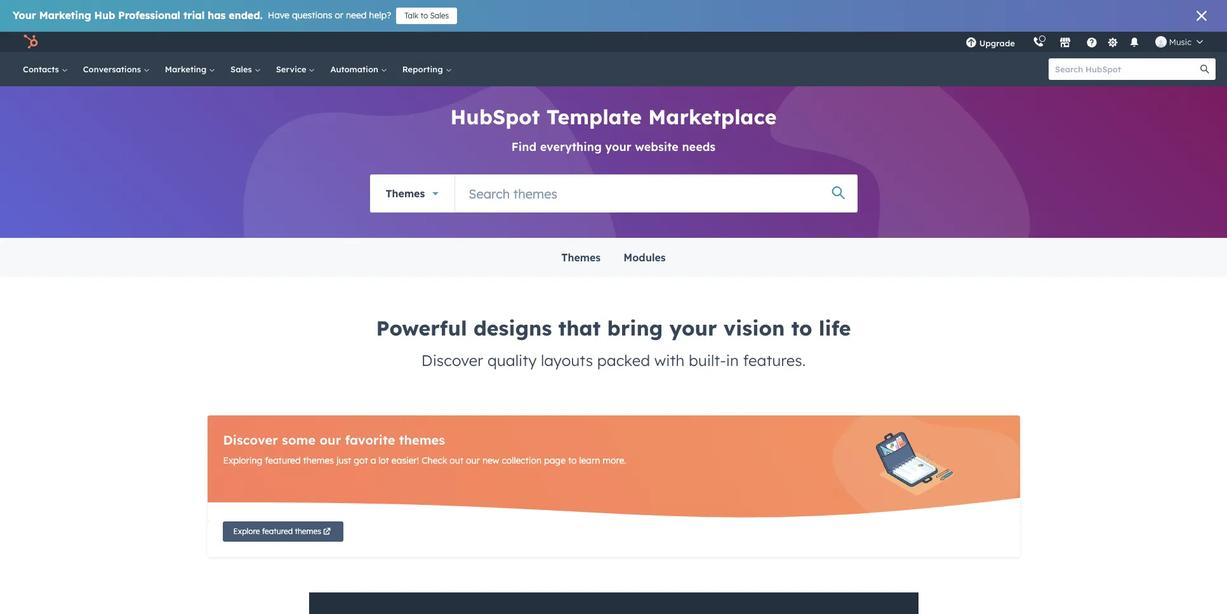 Task type: vqa. For each thing, say whether or not it's contained in the screenshot.
Sales
yes



Task type: describe. For each thing, give the bounding box(es) containing it.
easier!
[[392, 455, 419, 467]]

powerful designs that bring your vision to life
[[376, 316, 851, 341]]

lot
[[379, 455, 389, 467]]

template
[[547, 104, 642, 130]]

exploring
[[223, 455, 262, 467]]

explore featured themes button
[[223, 522, 344, 542]]

music
[[1169, 37, 1192, 47]]

Search HubSpot search field
[[1049, 58, 1204, 80]]

automation
[[330, 64, 381, 74]]

automation link
[[323, 52, 395, 86]]

1 vertical spatial your
[[669, 316, 717, 341]]

has
[[208, 9, 226, 22]]

professional
[[118, 9, 180, 22]]

2 horizontal spatial to
[[791, 316, 812, 341]]

explore
[[233, 527, 260, 537]]

hubspot template marketplace
[[450, 104, 777, 130]]

your marketing hub professional trial has ended. have questions or need help?
[[13, 9, 391, 22]]

talk to sales button
[[396, 8, 457, 24]]

life
[[819, 316, 851, 341]]

settings image
[[1108, 37, 1119, 49]]

vision
[[724, 316, 785, 341]]

your
[[13, 9, 36, 22]]

collection
[[502, 455, 542, 467]]

1 horizontal spatial our
[[466, 455, 480, 467]]

in
[[726, 351, 739, 370]]

themes for exploring
[[303, 455, 334, 467]]

featured for exploring
[[265, 455, 301, 467]]

to inside button
[[421, 11, 428, 20]]

calling icon image
[[1033, 37, 1044, 48]]

themes inside popup button
[[386, 187, 425, 200]]

1 horizontal spatial to
[[568, 455, 577, 467]]

features.
[[743, 351, 806, 370]]

or
[[335, 10, 344, 21]]

notifications image
[[1129, 37, 1140, 49]]

new
[[482, 455, 499, 467]]

settings link
[[1105, 35, 1121, 49]]

menu containing music
[[957, 32, 1212, 52]]

modules
[[624, 251, 666, 264]]

0 vertical spatial our
[[320, 432, 341, 448]]

learn
[[579, 455, 600, 467]]

out
[[450, 455, 464, 467]]

explore featured themes
[[233, 527, 321, 537]]

featured for explore
[[262, 527, 293, 537]]

hubspot link
[[15, 34, 48, 50]]

more.
[[603, 455, 626, 467]]

hubspot
[[450, 104, 540, 130]]

modules link
[[616, 246, 673, 270]]

questions
[[292, 10, 332, 21]]

themes button
[[370, 175, 455, 213]]

marketplace
[[648, 104, 777, 130]]

page
[[544, 455, 566, 467]]

calling icon button
[[1028, 34, 1049, 50]]

need
[[346, 10, 367, 21]]

discover some our favorite themes
[[223, 432, 445, 448]]

talk to sales
[[405, 11, 449, 20]]

exploring featured themes just got a lot easier! check out our new collection page to learn more.
[[223, 455, 626, 467]]

just
[[336, 455, 351, 467]]

discover quality layouts packed with built-in features.
[[421, 351, 806, 370]]

find everything your website needs
[[512, 140, 716, 154]]

search image
[[1201, 65, 1210, 74]]

help image
[[1086, 37, 1098, 49]]

help?
[[369, 10, 391, 21]]

close image
[[1197, 11, 1207, 21]]

0 vertical spatial themes
[[399, 432, 445, 448]]

with
[[654, 351, 685, 370]]



Task type: locate. For each thing, give the bounding box(es) containing it.
discover for discover some our favorite themes
[[223, 432, 278, 448]]

sales right 'talk'
[[430, 11, 449, 20]]

conversations link
[[75, 52, 157, 86]]

marketplaces button
[[1052, 32, 1079, 52]]

1 vertical spatial sales
[[231, 64, 254, 74]]

sales link
[[223, 52, 268, 86]]

1 horizontal spatial your
[[669, 316, 717, 341]]

0 horizontal spatial discover
[[223, 432, 278, 448]]

themes for explore
[[295, 527, 321, 537]]

1 vertical spatial themes
[[303, 455, 334, 467]]

0 horizontal spatial to
[[421, 11, 428, 20]]

our up just
[[320, 432, 341, 448]]

reporting
[[402, 64, 445, 74]]

service link
[[268, 52, 323, 86]]

our right out
[[466, 455, 480, 467]]

music button
[[1148, 32, 1211, 52]]

bring
[[607, 316, 663, 341]]

got
[[354, 455, 368, 467]]

2 vertical spatial to
[[568, 455, 577, 467]]

0 vertical spatial to
[[421, 11, 428, 20]]

marketing left hub at top left
[[39, 9, 91, 22]]

marketing link
[[157, 52, 223, 86]]

designs
[[474, 316, 552, 341]]

1 vertical spatial marketing
[[165, 64, 209, 74]]

0 horizontal spatial our
[[320, 432, 341, 448]]

1 vertical spatial our
[[466, 455, 480, 467]]

contacts
[[23, 64, 61, 74]]

themes
[[386, 187, 425, 200], [562, 251, 601, 264]]

themes up exploring featured themes just got a lot easier! check out our new collection page to learn more.
[[399, 432, 445, 448]]

website
[[635, 140, 679, 154]]

to left learn
[[568, 455, 577, 467]]

0 vertical spatial discover
[[421, 351, 483, 370]]

hub
[[94, 9, 115, 22]]

0 horizontal spatial themes
[[386, 187, 425, 200]]

a
[[371, 455, 376, 467]]

search button
[[1194, 58, 1216, 80]]

0 vertical spatial marketing
[[39, 9, 91, 22]]

to
[[421, 11, 428, 20], [791, 316, 812, 341], [568, 455, 577, 467]]

themes right "explore"
[[295, 527, 321, 537]]

reporting link
[[395, 52, 459, 86]]

0 horizontal spatial marketing
[[39, 9, 91, 22]]

sales
[[430, 11, 449, 20], [231, 64, 254, 74]]

sales inside button
[[430, 11, 449, 20]]

1 horizontal spatial marketing
[[165, 64, 209, 74]]

our
[[320, 432, 341, 448], [466, 455, 480, 467]]

upgrade image
[[966, 37, 977, 49]]

themes left just
[[303, 455, 334, 467]]

discover
[[421, 351, 483, 370], [223, 432, 278, 448]]

help button
[[1081, 32, 1103, 52]]

service
[[276, 64, 309, 74]]

favorite
[[345, 432, 395, 448]]

to right 'talk'
[[421, 11, 428, 20]]

marketing
[[39, 9, 91, 22], [165, 64, 209, 74]]

Search themes search field
[[455, 175, 857, 213]]

menu
[[957, 32, 1212, 52]]

0 vertical spatial your
[[605, 140, 632, 154]]

themes
[[399, 432, 445, 448], [303, 455, 334, 467], [295, 527, 321, 537]]

1 horizontal spatial discover
[[421, 351, 483, 370]]

discover up exploring
[[223, 432, 278, 448]]

discover down powerful
[[421, 351, 483, 370]]

featured right "explore"
[[262, 527, 293, 537]]

your up built- at the right of page
[[669, 316, 717, 341]]

some
[[282, 432, 316, 448]]

layouts
[[541, 351, 593, 370]]

themes link
[[554, 246, 608, 270]]

0 horizontal spatial sales
[[231, 64, 254, 74]]

needs
[[682, 140, 716, 154]]

0 vertical spatial themes
[[386, 187, 425, 200]]

to left life
[[791, 316, 812, 341]]

find
[[512, 140, 537, 154]]

1 vertical spatial discover
[[223, 432, 278, 448]]

quality
[[488, 351, 537, 370]]

everything
[[540, 140, 602, 154]]

hubspot image
[[23, 34, 38, 50]]

packed
[[597, 351, 650, 370]]

conversations
[[83, 64, 143, 74]]

your down hubspot template marketplace
[[605, 140, 632, 154]]

1 horizontal spatial themes
[[562, 251, 601, 264]]

featured inside button
[[262, 527, 293, 537]]

sales left service
[[231, 64, 254, 74]]

that
[[558, 316, 601, 341]]

upgrade
[[980, 38, 1015, 48]]

discover for discover quality layouts packed with built-in features.
[[421, 351, 483, 370]]

have
[[268, 10, 290, 21]]

1 vertical spatial to
[[791, 316, 812, 341]]

your
[[605, 140, 632, 154], [669, 316, 717, 341]]

1 horizontal spatial sales
[[430, 11, 449, 20]]

ended.
[[229, 9, 263, 22]]

marketplaces image
[[1060, 37, 1071, 49]]

notifications button
[[1124, 32, 1145, 52]]

powerful
[[376, 316, 467, 341]]

built-
[[689, 351, 726, 370]]

featured
[[265, 455, 301, 467], [262, 527, 293, 537]]

1 vertical spatial featured
[[262, 527, 293, 537]]

0 horizontal spatial your
[[605, 140, 632, 154]]

1 vertical spatial themes
[[562, 251, 601, 264]]

check
[[422, 455, 447, 467]]

greg robinson image
[[1155, 36, 1167, 48]]

marketing down trial
[[165, 64, 209, 74]]

0 vertical spatial featured
[[265, 455, 301, 467]]

trial
[[184, 9, 205, 22]]

contacts link
[[15, 52, 75, 86]]

2 vertical spatial themes
[[295, 527, 321, 537]]

menu item
[[1024, 32, 1027, 52]]

featured down the some
[[265, 455, 301, 467]]

0 vertical spatial sales
[[430, 11, 449, 20]]

talk
[[405, 11, 419, 20]]

themes inside button
[[295, 527, 321, 537]]



